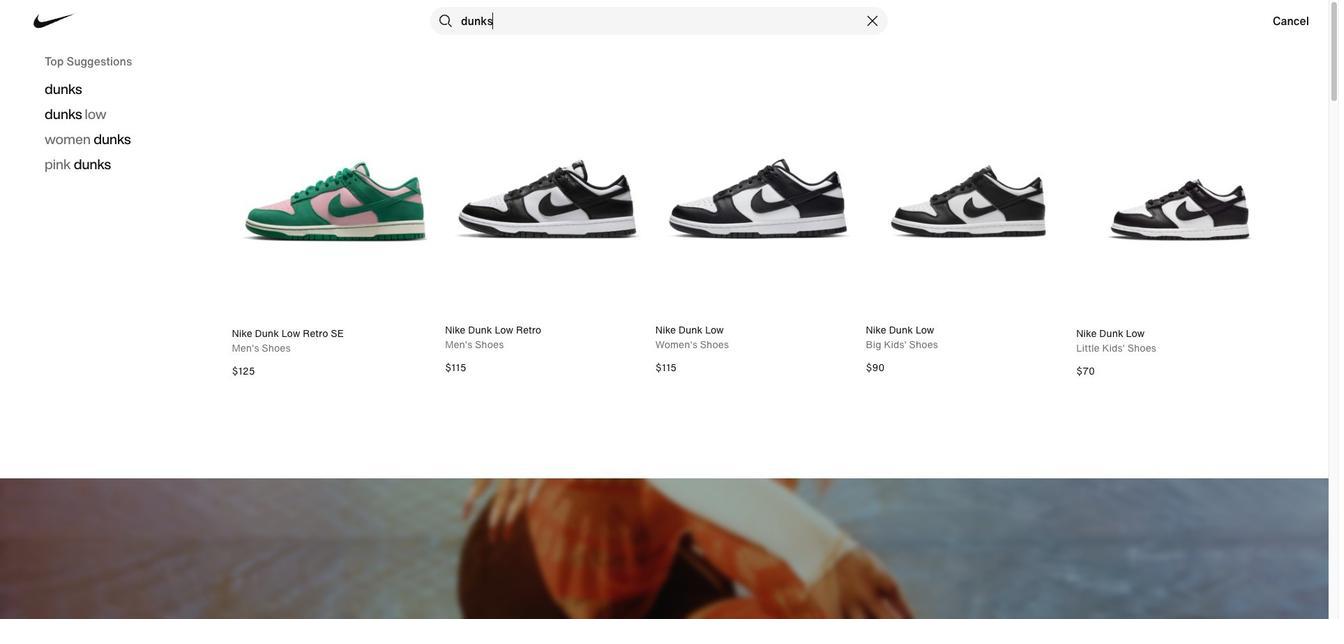 Task type: vqa. For each thing, say whether or not it's contained in the screenshot.
Open Search Modal icon
no



Task type: describe. For each thing, give the bounding box(es) containing it.
nike dunk low retro image
[[445, 53, 650, 309]]

nike home page image
[[27, 0, 81, 49]]

Search Products text field
[[430, 7, 888, 35]]

reset search image
[[864, 13, 881, 29]]

2 nike dunk low image from the left
[[866, 53, 1071, 309]]



Task type: locate. For each thing, give the bounding box(es) containing it.
converse image
[[67, 4, 84, 21]]

nike dunk low image
[[655, 53, 860, 309], [866, 53, 1071, 309], [1076, 53, 1284, 313]]

0 horizontal spatial nike dunk low image
[[655, 53, 860, 309]]

list box
[[45, 79, 218, 181]]

nike dunk low retro se image
[[232, 53, 439, 313]]

5 search results element
[[232, 53, 1284, 379]]

menu bar
[[237, 3, 1091, 45]]

2 horizontal spatial nike dunk low image
[[1076, 53, 1284, 313]]

search image
[[437, 13, 454, 29]]

jordan image
[[33, 4, 50, 21]]

1 nike dunk low image from the left
[[655, 53, 860, 309]]

3 nike dunk low image from the left
[[1076, 53, 1284, 313]]

1 horizontal spatial nike dunk low image
[[866, 53, 1071, 309]]



